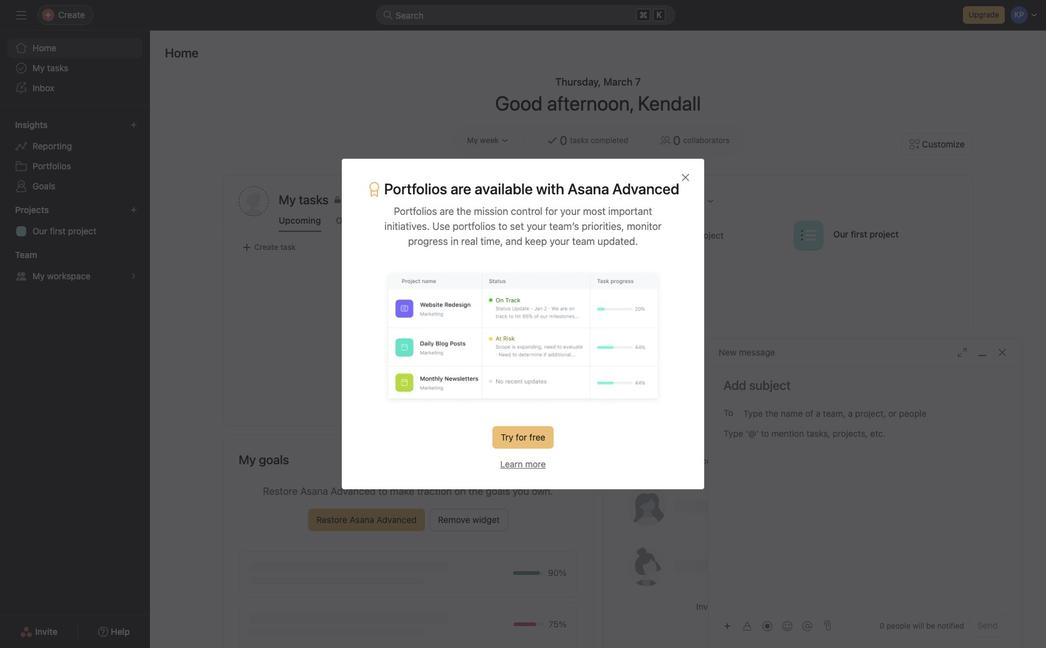 Task type: describe. For each thing, give the bounding box(es) containing it.
keep
[[525, 236, 547, 247]]

75%
[[549, 619, 567, 630]]

to for invite your teammates to collaborate in asana
[[788, 602, 796, 612]]

1 vertical spatial the
[[469, 486, 483, 497]]

⌘
[[640, 9, 648, 20]]

to for restore asana advanced to make traction on the goals you own.
[[379, 486, 388, 497]]

are for available
[[451, 180, 472, 198]]

try for free
[[501, 432, 546, 443]]

1 vertical spatial in
[[846, 602, 853, 612]]

record a video image
[[763, 621, 773, 631]]

portfolios for portfolios are available with asana advanced
[[384, 180, 447, 198]]

remove
[[438, 515, 470, 525]]

upgrade button
[[964, 6, 1006, 24]]

1 horizontal spatial first
[[851, 229, 868, 240]]

create project link
[[619, 216, 789, 256]]

portfolios for portfolios are the mission control for your most important initiatives. use portfolios to set your team's priorities, monitor progress in real time, and keep your team updated.
[[394, 206, 437, 217]]

asana right collaborate on the right bottom
[[856, 602, 880, 612]]

our inside "link"
[[33, 226, 47, 236]]

good
[[495, 91, 543, 115]]

1 horizontal spatial our first project link
[[834, 229, 899, 240]]

Add subject text field
[[709, 377, 1022, 395]]

overdue (11) button
[[336, 215, 389, 232]]

0 for tasks completed
[[560, 133, 568, 148]]

march
[[604, 76, 633, 88]]

1 horizontal spatial our first project
[[834, 229, 899, 240]]

try
[[501, 432, 514, 443]]

completed button
[[404, 215, 449, 232]]

0 people will be notified
[[880, 621, 965, 631]]

completed
[[404, 215, 449, 226]]

hide sidebar image
[[16, 10, 26, 20]]

create task
[[255, 243, 296, 252]]

new message
[[719, 347, 776, 358]]

mission
[[474, 206, 509, 217]]

most
[[583, 206, 606, 217]]

monitor
[[627, 221, 662, 232]]

overdue (11)
[[336, 215, 389, 226]]

inbox link
[[8, 78, 143, 98]]

create task button
[[239, 239, 299, 256]]

my tasks
[[33, 63, 68, 73]]

reporting link
[[8, 136, 143, 156]]

the inside portfolios are the mission control for your most important initiatives. use portfolios to set your team's priorities, monitor progress in real time, and keep your team updated.
[[457, 206, 472, 217]]

1 vertical spatial tasks
[[570, 136, 589, 145]]

minimize image
[[978, 348, 988, 358]]

you
[[513, 486, 529, 497]]

initiatives.
[[385, 221, 430, 232]]

tasks completed
[[570, 136, 629, 145]]

invite for invite your teammates to collaborate in asana
[[697, 602, 718, 612]]

updated.
[[598, 236, 638, 247]]

portfolios link
[[8, 156, 143, 176]]

reporting
[[33, 141, 72, 151]]

traction
[[417, 486, 452, 497]]

tasks inside global element
[[47, 63, 68, 73]]

0 for collaborators
[[673, 133, 681, 148]]

goals
[[486, 486, 510, 497]]

team
[[573, 236, 595, 247]]

collaborators
[[684, 136, 730, 145]]

real
[[461, 236, 478, 247]]

learn
[[501, 459, 523, 470]]

important
[[609, 206, 653, 217]]

my workspace
[[33, 271, 91, 281]]

expand popout to full screen image
[[958, 348, 968, 358]]

to inside portfolios are the mission control for your most important initiatives. use portfolios to set your team's priorities, monitor progress in real time, and keep your team updated.
[[499, 221, 508, 232]]

for inside button
[[516, 432, 527, 443]]

(11)
[[374, 215, 389, 226]]

goals link
[[8, 176, 143, 196]]

time,
[[481, 236, 503, 247]]

invite teammates
[[754, 626, 823, 637]]

create project
[[665, 230, 724, 240]]

invite button
[[12, 621, 66, 643]]

my tasks
[[279, 193, 329, 207]]

my workspace link
[[8, 266, 143, 286]]

goals
[[33, 181, 55, 191]]

kendall
[[638, 91, 701, 115]]

overdue
[[336, 215, 371, 226]]

available
[[475, 180, 533, 198]]

portfolios for portfolios
[[33, 161, 71, 171]]

on
[[455, 486, 466, 497]]

will
[[913, 621, 925, 631]]

inbox
[[33, 83, 54, 93]]

to
[[724, 407, 734, 418]]

with
[[537, 180, 565, 198]]

own.
[[532, 486, 554, 497]]

advanced for restore asana advanced
[[377, 515, 417, 525]]

list image
[[801, 228, 816, 243]]

my for my workspace
[[33, 271, 45, 281]]

global element
[[0, 31, 150, 106]]

7
[[636, 76, 641, 88]]

send button
[[970, 615, 1007, 637]]

remove widget
[[438, 515, 500, 525]]

use
[[433, 221, 450, 232]]

restore asana advanced to make traction on the goals you own.
[[263, 486, 554, 497]]

toolbar inside "dialog"
[[719, 617, 819, 635]]

90%
[[548, 568, 567, 578]]

try for free button
[[493, 427, 554, 449]]

control
[[511, 206, 543, 217]]



Task type: vqa. For each thing, say whether or not it's contained in the screenshot.
Add section BUTTON
no



Task type: locate. For each thing, give the bounding box(es) containing it.
invite for invite teammates
[[754, 626, 776, 637]]

0 left people at the right bottom of page
[[880, 621, 885, 631]]

home
[[33, 43, 56, 53], [165, 46, 199, 60]]

0 vertical spatial in
[[451, 236, 459, 247]]

2 horizontal spatial to
[[788, 602, 796, 612]]

learn more link
[[501, 459, 546, 470]]

team's
[[550, 221, 580, 232]]

the right on
[[469, 486, 483, 497]]

asana up most
[[568, 180, 610, 198]]

0 horizontal spatial our first project link
[[8, 221, 143, 241]]

my inside global element
[[33, 63, 45, 73]]

advanced up the 'important'
[[613, 180, 680, 198]]

1 horizontal spatial tasks
[[570, 136, 589, 145]]

0 horizontal spatial our first project
[[33, 226, 96, 236]]

teammates down invite your teammates to collaborate in asana
[[778, 626, 823, 637]]

2 vertical spatial to
[[788, 602, 796, 612]]

0 vertical spatial to
[[499, 221, 508, 232]]

more
[[526, 459, 546, 470]]

0 horizontal spatial first
[[50, 226, 66, 236]]

priorities,
[[582, 221, 625, 232]]

0 vertical spatial portfolios
[[33, 161, 71, 171]]

portfolios inside "link"
[[33, 161, 71, 171]]

to left set
[[499, 221, 508, 232]]

be
[[927, 621, 936, 631]]

1 horizontal spatial to
[[499, 221, 508, 232]]

afternoon,
[[547, 91, 634, 115]]

close image
[[998, 348, 1008, 358]]

portfolios inside portfolios are the mission control for your most important initiatives. use portfolios to set your team's priorities, monitor progress in real time, and keep your team updated.
[[394, 206, 437, 217]]

free
[[530, 432, 546, 443]]

toolbar
[[719, 617, 819, 635]]

tasks up inbox
[[47, 63, 68, 73]]

thursday,
[[556, 76, 601, 88]]

my tasks link
[[279, 191, 578, 211]]

teams element
[[0, 244, 150, 289]]

0 horizontal spatial 0
[[560, 133, 568, 148]]

our first project link
[[8, 221, 143, 241], [834, 229, 899, 240]]

the up portfolios in the top left of the page
[[457, 206, 472, 217]]

restore
[[263, 486, 298, 497], [317, 515, 348, 525]]

portfolios up initiatives.
[[394, 206, 437, 217]]

0 horizontal spatial to
[[379, 486, 388, 497]]

1 horizontal spatial home
[[165, 46, 199, 60]]

0 vertical spatial my
[[33, 63, 45, 73]]

our right list image
[[834, 229, 849, 240]]

restore asana advanced button
[[308, 509, 425, 532]]

customize button
[[902, 133, 974, 156]]

customize
[[923, 139, 966, 149]]

upcoming button
[[279, 215, 321, 232]]

at mention image
[[803, 621, 813, 631]]

advanced down make
[[377, 515, 417, 525]]

0 vertical spatial advanced
[[613, 180, 680, 198]]

2 horizontal spatial invite
[[754, 626, 776, 637]]

for
[[546, 206, 558, 217], [516, 432, 527, 443]]

my up inbox
[[33, 63, 45, 73]]

my
[[33, 63, 45, 73], [33, 271, 45, 281]]

1 horizontal spatial invite
[[697, 602, 718, 612]]

for inside portfolios are the mission control for your most important initiatives. use portfolios to set your team's priorities, monitor progress in real time, and keep your team updated.
[[546, 206, 558, 217]]

collaborate
[[799, 602, 844, 612]]

learn more
[[501, 459, 546, 470]]

0 vertical spatial teammates
[[741, 602, 786, 612]]

0 horizontal spatial invite
[[35, 627, 58, 637]]

advanced for restore asana advanced to make traction on the goals you own.
[[331, 486, 376, 497]]

0 horizontal spatial restore
[[263, 486, 298, 497]]

remove widget button
[[430, 509, 508, 532]]

1 vertical spatial are
[[440, 206, 454, 217]]

1 vertical spatial restore
[[317, 515, 348, 525]]

our first project inside 'projects' element
[[33, 226, 96, 236]]

restore for restore asana advanced to make traction on the goals you own.
[[263, 486, 298, 497]]

0 left tasks completed
[[560, 133, 568, 148]]

in left real
[[451, 236, 459, 247]]

home inside global element
[[33, 43, 56, 53]]

the
[[457, 206, 472, 217], [469, 486, 483, 497]]

1 vertical spatial my
[[33, 271, 45, 281]]

1 vertical spatial portfolios
[[384, 180, 447, 198]]

invite your teammates to collaborate in asana
[[697, 602, 880, 612]]

restore for restore asana advanced
[[317, 515, 348, 525]]

in right collaborate on the right bottom
[[846, 602, 853, 612]]

0 horizontal spatial for
[[516, 432, 527, 443]]

2 vertical spatial portfolios
[[394, 206, 437, 217]]

first inside "link"
[[50, 226, 66, 236]]

tasks
[[47, 63, 68, 73], [570, 136, 589, 145]]

invite inside button
[[754, 626, 776, 637]]

1 horizontal spatial in
[[846, 602, 853, 612]]

projects element
[[0, 199, 150, 244]]

close this dialog image
[[681, 173, 691, 183]]

insights element
[[0, 114, 150, 199]]

thursday, march 7 good afternoon, kendall
[[495, 76, 701, 115]]

1 horizontal spatial project
[[870, 229, 899, 240]]

home link
[[8, 38, 143, 58]]

0 vertical spatial restore
[[263, 486, 298, 497]]

0
[[560, 133, 568, 148], [673, 133, 681, 148], [880, 621, 885, 631]]

0 left collaborators
[[673, 133, 681, 148]]

completed
[[591, 136, 629, 145]]

restore inside 'button'
[[317, 515, 348, 525]]

our down goals
[[33, 226, 47, 236]]

0 horizontal spatial in
[[451, 236, 459, 247]]

1 horizontal spatial for
[[546, 206, 558, 217]]

0 horizontal spatial our
[[33, 226, 47, 236]]

are up use
[[440, 206, 454, 217]]

2 horizontal spatial 0
[[880, 621, 885, 631]]

0 vertical spatial are
[[451, 180, 472, 198]]

advanced
[[613, 180, 680, 198], [331, 486, 376, 497], [377, 515, 417, 525]]

upcoming
[[279, 215, 321, 226]]

for right try
[[516, 432, 527, 443]]

add profile photo image
[[239, 186, 269, 216]]

project
[[68, 226, 96, 236], [870, 229, 899, 240]]

0 horizontal spatial home
[[33, 43, 56, 53]]

portfolios
[[453, 221, 496, 232]]

to
[[499, 221, 508, 232], [379, 486, 388, 497], [788, 602, 796, 612]]

0 horizontal spatial advanced
[[331, 486, 376, 497]]

2 my from the top
[[33, 271, 45, 281]]

my left workspace
[[33, 271, 45, 281]]

dialog
[[709, 339, 1022, 648]]

my inside teams element
[[33, 271, 45, 281]]

dialog containing new message
[[709, 339, 1022, 648]]

1 horizontal spatial restore
[[317, 515, 348, 525]]

notified
[[938, 621, 965, 631]]

are for the
[[440, 206, 454, 217]]

advanced up restore asana advanced
[[331, 486, 376, 497]]

are up portfolios in the top left of the page
[[451, 180, 472, 198]]

0 vertical spatial the
[[457, 206, 472, 217]]

first right list image
[[851, 229, 868, 240]]

1 vertical spatial to
[[379, 486, 388, 497]]

Type the name of a team, a project, or people text field
[[744, 406, 1000, 421]]

send
[[978, 620, 999, 631]]

to up the invite teammates
[[788, 602, 796, 612]]

0 horizontal spatial tasks
[[47, 63, 68, 73]]

workspace
[[47, 271, 91, 281]]

in
[[451, 236, 459, 247], [846, 602, 853, 612]]

our first project link inside 'projects' element
[[8, 221, 143, 241]]

invite inside button
[[35, 627, 58, 637]]

our first project link right list image
[[834, 229, 899, 240]]

portfolios down the reporting
[[33, 161, 71, 171]]

are inside portfolios are the mission control for your most important initiatives. use portfolios to set your team's priorities, monitor progress in real time, and keep your team updated.
[[440, 206, 454, 217]]

prominent image
[[383, 10, 393, 20]]

to left make
[[379, 486, 388, 497]]

1 horizontal spatial our
[[834, 229, 849, 240]]

1 horizontal spatial 0
[[673, 133, 681, 148]]

teammates inside button
[[778, 626, 823, 637]]

first up teams element
[[50, 226, 66, 236]]

set
[[510, 221, 524, 232]]

advanced inside 'button'
[[377, 515, 417, 525]]

invite teammates button
[[746, 620, 831, 643]]

insights
[[15, 119, 48, 130]]

2 horizontal spatial advanced
[[613, 180, 680, 198]]

portfolios
[[33, 161, 71, 171], [384, 180, 447, 198], [394, 206, 437, 217]]

create
[[255, 243, 279, 252]]

1 vertical spatial for
[[516, 432, 527, 443]]

your
[[561, 206, 581, 217], [527, 221, 547, 232], [550, 236, 570, 247], [721, 602, 739, 612]]

asana down restore asana advanced to make traction on the goals you own.
[[350, 515, 375, 525]]

invite
[[697, 602, 718, 612], [754, 626, 776, 637], [35, 627, 58, 637]]

1 horizontal spatial advanced
[[377, 515, 417, 525]]

my goals
[[239, 453, 289, 467]]

in inside portfolios are the mission control for your most important initiatives. use portfolios to set your team's priorities, monitor progress in real time, and keep your team updated.
[[451, 236, 459, 247]]

0 vertical spatial for
[[546, 206, 558, 217]]

2 vertical spatial advanced
[[377, 515, 417, 525]]

task
[[281, 243, 296, 252]]

upgrade
[[969, 10, 1000, 19]]

our first project up teams element
[[33, 226, 96, 236]]

1 vertical spatial advanced
[[331, 486, 376, 497]]

widget
[[473, 515, 500, 525]]

our first project link up teams element
[[8, 221, 143, 241]]

for up the team's
[[546, 206, 558, 217]]

portfolios are available with asana advanced
[[384, 180, 680, 198]]

k
[[657, 10, 662, 20]]

our first project right list image
[[834, 229, 899, 240]]

portfolios up the completed
[[384, 180, 447, 198]]

my tasks link
[[8, 58, 143, 78]]

progress
[[408, 236, 448, 247]]

1 vertical spatial teammates
[[778, 626, 823, 637]]

our first project
[[33, 226, 96, 236], [834, 229, 899, 240]]

0 vertical spatial tasks
[[47, 63, 68, 73]]

and
[[506, 236, 523, 247]]

asana up restore asana advanced
[[301, 486, 328, 497]]

asana inside 'button'
[[350, 515, 375, 525]]

teammates up record a video image
[[741, 602, 786, 612]]

my for my tasks
[[33, 63, 45, 73]]

asana
[[568, 180, 610, 198], [301, 486, 328, 497], [350, 515, 375, 525], [856, 602, 880, 612]]

projects
[[619, 192, 665, 206]]

tasks left the 'completed'
[[570, 136, 589, 145]]

portfolios are the mission control for your most important initiatives. use portfolios to set your team's priorities, monitor progress in real time, and keep your team updated.
[[385, 206, 662, 247]]

1 my from the top
[[33, 63, 45, 73]]

0 horizontal spatial project
[[68, 226, 96, 236]]



